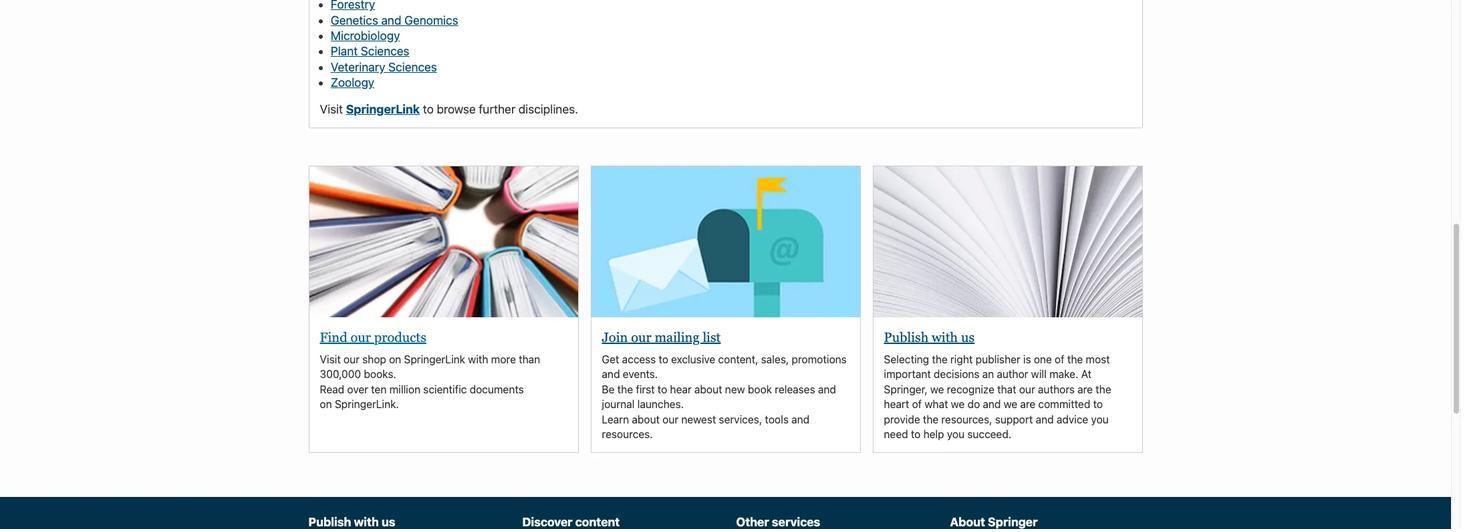 Task type: locate. For each thing, give the bounding box(es) containing it.
1 horizontal spatial of
[[1055, 354, 1064, 366]]

about
[[694, 384, 722, 396], [632, 413, 660, 425]]

visit inside visit our shop on springerlink with more than 300,000 books. read over ten million scientific documents on springerlink.
[[320, 354, 341, 366]]

1 horizontal spatial with
[[932, 330, 958, 345]]

1 visit from the top
[[320, 102, 343, 116]]

microbiology
[[331, 29, 400, 43]]

microbiology link
[[331, 29, 400, 43]]

with left us
[[932, 330, 958, 345]]

1 vertical spatial about
[[632, 413, 660, 425]]

the inside get access to exclusive content, sales, promotions and events. be the first to hear about new book releases and journal launches. learn about our newest services, tools and resources.
[[617, 384, 633, 396]]

releases
[[775, 384, 815, 396]]

to down the join our mailing list
[[659, 354, 668, 366]]

support
[[995, 413, 1033, 425]]

documents
[[470, 384, 524, 396]]

on springerlink.
[[320, 398, 399, 411]]

0 horizontal spatial of
[[912, 398, 922, 411]]

our down will
[[1019, 384, 1035, 396]]

are down make. at
[[1078, 384, 1093, 396]]

the
[[932, 354, 948, 366], [1067, 354, 1083, 366], [617, 384, 633, 396], [1096, 384, 1111, 396]]

sciences down plant sciences link
[[388, 60, 437, 74]]

genetics and genomics microbiology plant sciences veterinary sciences zoology
[[331, 13, 458, 90]]

do
[[967, 398, 980, 411]]

0 vertical spatial sciences
[[361, 44, 409, 58]]

0 vertical spatial are
[[1078, 384, 1093, 396]]

and up microbiology link
[[381, 13, 401, 27]]

with inside visit our shop on springerlink with more than 300,000 books. read over ten million scientific documents on springerlink.
[[468, 354, 488, 366]]

springerlink down "zoology" at the top left
[[346, 102, 420, 116]]

our for products
[[351, 330, 371, 345]]

access
[[622, 354, 656, 366]]

visit down "zoology" at the top left
[[320, 102, 343, 116]]

we left do
[[951, 398, 965, 411]]

sciences up veterinary sciences "link"
[[361, 44, 409, 58]]

resources,
[[941, 413, 992, 425]]

you right advice
[[1091, 413, 1109, 425]]

springerlink link
[[346, 102, 420, 116]]

content,
[[718, 354, 758, 366]]

be
[[602, 384, 615, 396]]

our inside visit our shop on springerlink with more than 300,000 books. read over ten million scientific documents on springerlink.
[[344, 354, 360, 366]]

make. at
[[1049, 369, 1092, 381]]

you
[[1091, 413, 1109, 425], [947, 428, 965, 440]]

2 horizontal spatial we
[[1004, 398, 1017, 411]]

1 vertical spatial with
[[468, 354, 488, 366]]

join
[[602, 330, 628, 345]]

to
[[423, 102, 434, 116], [659, 354, 668, 366], [658, 384, 667, 396], [1093, 398, 1103, 411], [911, 428, 921, 440]]

events.
[[623, 369, 658, 381]]

you down resources,
[[947, 428, 965, 440]]

of right one
[[1055, 354, 1064, 366]]

0 horizontal spatial are
[[1020, 398, 1036, 411]]

1 vertical spatial visit
[[320, 354, 341, 366]]

colourful books image
[[309, 166, 578, 317]]

0 horizontal spatial with
[[468, 354, 488, 366]]

book
[[748, 384, 772, 396]]

hear
[[670, 384, 692, 396]]

of up provide the
[[912, 398, 922, 411]]

and
[[381, 13, 401, 27], [602, 369, 620, 381], [818, 384, 836, 396], [983, 398, 1001, 411], [791, 413, 809, 425], [1036, 413, 1054, 425]]

springer,
[[884, 384, 928, 396]]

that
[[997, 384, 1016, 396]]

are
[[1078, 384, 1093, 396], [1020, 398, 1036, 411]]

our up 300,000
[[344, 354, 360, 366]]

publish
[[884, 330, 929, 345]]

recognize
[[947, 384, 994, 396]]

we up "support"
[[1004, 398, 1017, 411]]

decisions
[[934, 369, 980, 381]]

visit up 300,000
[[320, 354, 341, 366]]

we
[[930, 384, 944, 396], [951, 398, 965, 411], [1004, 398, 1017, 411]]

resources.
[[602, 428, 653, 440]]

springerlink
[[346, 102, 420, 116], [404, 354, 465, 366]]

sciences
[[361, 44, 409, 58], [388, 60, 437, 74]]

visit
[[320, 102, 343, 116], [320, 354, 341, 366]]

to right committed
[[1093, 398, 1103, 411]]

join our mailing list
[[602, 330, 721, 345]]

0 vertical spatial springerlink
[[346, 102, 420, 116]]

an
[[982, 369, 994, 381]]

we up what
[[930, 384, 944, 396]]

advice
[[1057, 413, 1088, 425]]

1 vertical spatial are
[[1020, 398, 1036, 411]]

zoology link
[[331, 76, 374, 90]]

are up "support"
[[1020, 398, 1036, 411]]

our for mailing
[[631, 330, 651, 345]]

0 vertical spatial with
[[932, 330, 958, 345]]

our inside selecting the right publisher is one of the most important decisions an author will make. at springer, we recognize that our authors are the heart of what we do and we are committed to provide the resources, support and advice you need to help you succeed.
[[1019, 384, 1035, 396]]

0 vertical spatial visit
[[320, 102, 343, 116]]

what
[[925, 398, 948, 411]]

our up shop
[[351, 330, 371, 345]]

1 vertical spatial springerlink
[[404, 354, 465, 366]]

most
[[1086, 354, 1110, 366]]

shop
[[362, 354, 386, 366]]

and down promotions on the bottom right of the page
[[818, 384, 836, 396]]

0 horizontal spatial you
[[947, 428, 965, 440]]

visit springerlink to browse further disciplines.
[[320, 102, 578, 116]]

sales,
[[761, 354, 789, 366]]

launches.
[[637, 398, 684, 411]]

0 vertical spatial about
[[694, 384, 722, 396]]

springerlink up scientific
[[404, 354, 465, 366]]

scientific
[[423, 384, 467, 396]]

committed
[[1038, 398, 1090, 411]]

about left new
[[694, 384, 722, 396]]

promotions
[[792, 354, 847, 366]]

our
[[351, 330, 371, 345], [631, 330, 651, 345], [344, 354, 360, 366], [1019, 384, 1035, 396], [663, 413, 679, 425]]

2 visit from the top
[[320, 354, 341, 366]]

with
[[932, 330, 958, 345], [468, 354, 488, 366]]

0 horizontal spatial about
[[632, 413, 660, 425]]

the down most
[[1096, 384, 1111, 396]]

than
[[519, 354, 540, 366]]

veterinary
[[331, 60, 385, 74]]

get
[[602, 354, 619, 366]]

1 horizontal spatial we
[[951, 398, 965, 411]]

our down launches.
[[663, 413, 679, 425]]

about down launches.
[[632, 413, 660, 425]]

of
[[1055, 354, 1064, 366], [912, 398, 922, 411]]

with left more
[[468, 354, 488, 366]]

the up journal
[[617, 384, 633, 396]]

our up access
[[631, 330, 651, 345]]

succeed.
[[967, 428, 1011, 440]]

0 vertical spatial you
[[1091, 413, 1109, 425]]

1 horizontal spatial are
[[1078, 384, 1093, 396]]



Task type: vqa. For each thing, say whether or not it's contained in the screenshot.
the Media related to Media
no



Task type: describe. For each thing, give the bounding box(es) containing it.
journal
[[602, 398, 635, 411]]

new
[[725, 384, 745, 396]]

million
[[389, 384, 420, 396]]

selecting
[[884, 354, 929, 366]]

1 vertical spatial you
[[947, 428, 965, 440]]

1 horizontal spatial about
[[694, 384, 722, 396]]

read over
[[320, 384, 368, 396]]

tools
[[765, 413, 789, 425]]

find
[[320, 330, 347, 345]]

selecting the right publisher is one of the most important decisions an author will make. at springer, we recognize that our authors are the heart of what we do and we are committed to provide the resources, support and advice you need to help you succeed.
[[884, 354, 1111, 440]]

mailing
[[655, 330, 700, 345]]

books.
[[364, 369, 396, 381]]

exclusive
[[671, 354, 715, 366]]

publish a book image
[[873, 166, 1142, 317]]

services,
[[719, 413, 762, 425]]

1 horizontal spatial you
[[1091, 413, 1109, 425]]

to up launches.
[[658, 384, 667, 396]]

our for shop
[[344, 354, 360, 366]]

visit for visit springerlink to browse further disciplines.
[[320, 102, 343, 116]]

need
[[884, 428, 908, 440]]

visit for visit our shop on springerlink with more than 300,000 books. read over ten million scientific documents on springerlink.
[[320, 354, 341, 366]]

authors
[[1038, 384, 1075, 396]]

and right tools
[[791, 413, 809, 425]]

find our products link
[[320, 330, 426, 345]]

our inside get access to exclusive content, sales, promotions and events. be the first to hear about new book releases and journal launches. learn about our newest services, tools and resources.
[[663, 413, 679, 425]]

further
[[479, 102, 515, 116]]

plant
[[331, 44, 358, 58]]

and right do
[[983, 398, 1001, 411]]

springerlink inside visit our shop on springerlink with more than 300,000 books. read over ten million scientific documents on springerlink.
[[404, 354, 465, 366]]

browse
[[437, 102, 476, 116]]

on
[[389, 354, 401, 366]]

provide the
[[884, 413, 939, 425]]

300,000
[[320, 369, 361, 381]]

and down "get"
[[602, 369, 620, 381]]

the up make. at
[[1067, 354, 1083, 366]]

publish with us link
[[884, 330, 975, 345]]

plant sciences link
[[331, 44, 409, 58]]

1 vertical spatial of
[[912, 398, 922, 411]]

ten
[[371, 384, 387, 396]]

genetics and genomics link
[[331, 13, 458, 27]]

will
[[1031, 369, 1047, 381]]

us
[[961, 330, 975, 345]]

list
[[703, 330, 721, 345]]

1 vertical spatial sciences
[[388, 60, 437, 74]]

get access to exclusive content, sales, promotions and events. be the first to hear about new book releases and journal launches. learn about our newest services, tools and resources.
[[602, 354, 847, 440]]

and inside genetics and genomics microbiology plant sciences veterinary sciences zoology
[[381, 13, 401, 27]]

the left right
[[932, 354, 948, 366]]

visit our shop on springerlink with more than 300,000 books. read over ten million scientific documents on springerlink.
[[320, 354, 540, 411]]

genomics
[[404, 13, 458, 27]]

join our mailing list link
[[602, 330, 721, 345]]

help
[[923, 428, 944, 440]]

join our mailing list image
[[591, 166, 860, 317]]

products
[[374, 330, 426, 345]]

to down provide the
[[911, 428, 921, 440]]

first
[[636, 384, 655, 396]]

find our products
[[320, 330, 426, 345]]

publisher
[[976, 354, 1020, 366]]

0 horizontal spatial we
[[930, 384, 944, 396]]

important
[[884, 369, 931, 381]]

zoology
[[331, 76, 374, 90]]

learn
[[602, 413, 629, 425]]

and down committed
[[1036, 413, 1054, 425]]

veterinary sciences link
[[331, 60, 437, 74]]

0 vertical spatial of
[[1055, 354, 1064, 366]]

publish with us
[[884, 330, 975, 345]]

one
[[1034, 354, 1052, 366]]

right
[[950, 354, 973, 366]]

is
[[1023, 354, 1031, 366]]

newest
[[681, 413, 716, 425]]

genetics
[[331, 13, 378, 27]]

disciplines.
[[518, 102, 578, 116]]

heart
[[884, 398, 909, 411]]

author
[[997, 369, 1028, 381]]

to left browse
[[423, 102, 434, 116]]

more
[[491, 354, 516, 366]]



